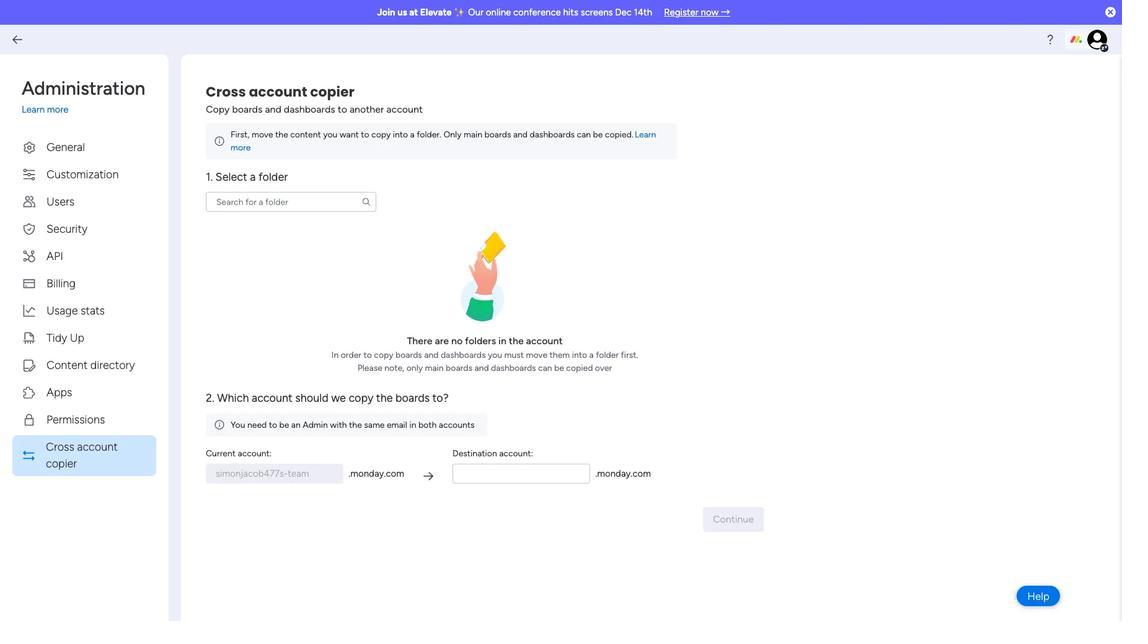 Task type: vqa. For each thing, say whether or not it's contained in the screenshot.
stats
yes



Task type: describe. For each thing, give the bounding box(es) containing it.
account inside button
[[77, 440, 118, 454]]

learn inside administration learn more
[[22, 104, 45, 115]]

there
[[407, 336, 432, 347]]

directory
[[90, 359, 135, 372]]

should
[[295, 392, 328, 406]]

14th
[[634, 7, 652, 18]]

select
[[215, 170, 247, 184]]

boards up only
[[395, 350, 422, 361]]

. monday.com for destination account:
[[595, 469, 651, 480]]

copy boards and dashboards to another account
[[206, 104, 423, 115]]

another
[[350, 104, 384, 115]]

administration
[[22, 77, 145, 100]]

monday.com for destination account:
[[597, 469, 651, 480]]

up
[[70, 331, 84, 345]]

move inside there are no folders in the account in order to copy boards and dashboards you must move them into a folder first. please note, only main boards and dashboards can be copied over
[[526, 350, 547, 361]]

at
[[409, 7, 418, 18]]

more inside administration learn more
[[47, 104, 69, 115]]

usage
[[46, 304, 78, 318]]

boards up first,
[[232, 104, 263, 115]]

copier inside button
[[46, 457, 77, 471]]

security button
[[12, 217, 156, 241]]

2. which account should we copy the boards to?
[[206, 392, 449, 406]]

✨
[[454, 7, 466, 18]]

want
[[340, 130, 359, 140]]

content
[[290, 130, 321, 140]]

which
[[217, 392, 249, 406]]

to right want
[[361, 130, 369, 140]]

no
[[451, 336, 463, 347]]

back to workspace image
[[11, 33, 24, 46]]

account inside there are no folders in the account in order to copy boards and dashboards you must move them into a folder first. please note, only main boards and dashboards can be copied over
[[526, 336, 563, 347]]

content directory button
[[12, 354, 156, 378]]

join
[[377, 7, 395, 18]]

billing button
[[12, 272, 156, 296]]

2.
[[206, 392, 214, 406]]

help image
[[1044, 33, 1056, 46]]

our
[[468, 7, 484, 18]]

more inside learn more
[[231, 143, 251, 153]]

1 horizontal spatial can
[[577, 130, 591, 140]]

both
[[418, 420, 437, 431]]

users
[[46, 195, 74, 209]]

online
[[486, 7, 511, 18]]

we
[[331, 392, 346, 406]]

the left content
[[275, 130, 288, 140]]

cross inside button
[[46, 440, 74, 454]]

customization button
[[12, 163, 156, 187]]

a inside there are no folders in the account in order to copy boards and dashboards you must move them into a folder first. please note, only main boards and dashboards can be copied over
[[589, 350, 594, 361]]

with
[[330, 420, 347, 431]]

screens
[[581, 7, 613, 18]]

dec
[[615, 7, 632, 18]]

order
[[341, 350, 361, 361]]

them
[[550, 350, 570, 361]]

tidy up button
[[12, 326, 156, 351]]

→
[[721, 7, 730, 18]]

current account:
[[206, 449, 272, 459]]

register now →
[[664, 7, 730, 18]]

account up need
[[252, 392, 293, 406]]

register now → link
[[664, 7, 730, 18]]

stats
[[81, 304, 105, 318]]

in
[[331, 350, 339, 361]]

need
[[247, 420, 267, 431]]

0 vertical spatial you
[[323, 130, 337, 140]]

1 vertical spatial learn more link
[[231, 130, 656, 153]]

learn inside learn more
[[635, 130, 656, 140]]

admin
[[303, 420, 328, 431]]

email
[[387, 420, 407, 431]]

there are no folders in the account in order to copy boards and dashboards you must move them into a folder first. please note, only main boards and dashboards can be copied over
[[331, 336, 638, 374]]

billing
[[46, 277, 76, 290]]

api button
[[12, 245, 156, 269]]

0 vertical spatial into
[[393, 130, 408, 140]]

users button
[[12, 190, 156, 214]]

boards down "no"
[[446, 363, 472, 374]]

permissions
[[46, 413, 105, 427]]

register
[[664, 7, 699, 18]]

learn more
[[231, 130, 656, 153]]

folder inside there are no folders in the account in order to copy boards and dashboards you must move them into a folder first. please note, only main boards and dashboards can be copied over
[[596, 350, 619, 361]]

. for destination account:
[[595, 469, 597, 480]]

2 vertical spatial copy
[[349, 392, 373, 406]]

content directory
[[46, 359, 135, 372]]

Destination account: text field
[[453, 464, 590, 484]]

cross account copier inside button
[[46, 440, 118, 471]]

the up same
[[376, 392, 393, 406]]

an
[[291, 420, 301, 431]]

administration learn more
[[22, 77, 145, 115]]

1. select a folder
[[206, 170, 288, 184]]

current
[[206, 449, 236, 459]]

boards right only
[[485, 130, 511, 140]]

you
[[231, 420, 245, 431]]

account: for destination account:
[[499, 449, 533, 459]]

account up 'folder.'
[[386, 104, 423, 115]]

us
[[397, 7, 407, 18]]

monday.com for current account:
[[350, 469, 404, 480]]

0 vertical spatial folder
[[258, 170, 288, 184]]

to inside there are no folders in the account in order to copy boards and dashboards you must move them into a folder first. please note, only main boards and dashboards can be copied over
[[364, 350, 372, 361]]

account: for current account:
[[238, 449, 272, 459]]



Task type: locate. For each thing, give the bounding box(es) containing it.
usage stats button
[[12, 299, 156, 323]]

Search for a folder search field
[[206, 192, 376, 212]]

first, move the content you want to copy into a folder. only main boards and dashboards can be copied.
[[231, 130, 633, 140]]

you need to be an admin with the same email in both accounts
[[231, 420, 475, 431]]

1 horizontal spatial cross account copier
[[206, 82, 355, 102]]

cross account copier down permissions button
[[46, 440, 118, 471]]

move right must
[[526, 350, 547, 361]]

2 . monday.com from the left
[[595, 469, 651, 480]]

note,
[[385, 363, 404, 374]]

0 vertical spatial cross account copier
[[206, 82, 355, 102]]

account:
[[238, 449, 272, 459], [499, 449, 533, 459]]

0 vertical spatial copy
[[371, 130, 391, 140]]

be left "an"
[[279, 420, 289, 431]]

1 horizontal spatial learn more link
[[231, 130, 656, 153]]

1 horizontal spatial learn
[[635, 130, 656, 140]]

folder.
[[417, 130, 441, 140]]

cross
[[206, 82, 246, 102], [46, 440, 74, 454]]

usage stats
[[46, 304, 105, 318]]

1 vertical spatial folder
[[596, 350, 619, 361]]

you inside there are no folders in the account in order to copy boards and dashboards you must move them into a folder first. please note, only main boards and dashboards can be copied over
[[488, 350, 502, 361]]

first,
[[231, 130, 250, 140]]

join us at elevate ✨ our online conference hits screens dec 14th
[[377, 7, 652, 18]]

1 vertical spatial move
[[526, 350, 547, 361]]

account
[[249, 82, 307, 102], [386, 104, 423, 115], [526, 336, 563, 347], [252, 392, 293, 406], [77, 440, 118, 454]]

boards left to?
[[395, 392, 430, 406]]

you
[[323, 130, 337, 140], [488, 350, 502, 361]]

0 horizontal spatial cross account copier
[[46, 440, 118, 471]]

customization
[[46, 168, 119, 181]]

1.
[[206, 170, 213, 184]]

copied.
[[605, 130, 633, 140]]

0 horizontal spatial folder
[[258, 170, 288, 184]]

copier down the permissions
[[46, 457, 77, 471]]

1 horizontal spatial move
[[526, 350, 547, 361]]

1 monday.com from the left
[[350, 469, 404, 480]]

cross account copier up copy boards and dashboards to another account
[[206, 82, 355, 102]]

1 horizontal spatial a
[[410, 130, 415, 140]]

dashboards
[[284, 104, 335, 115], [530, 130, 575, 140], [441, 350, 486, 361], [491, 363, 536, 374]]

0 horizontal spatial can
[[538, 363, 552, 374]]

main inside there are no folders in the account in order to copy boards and dashboards you must move them into a folder first. please note, only main boards and dashboards can be copied over
[[425, 363, 444, 374]]

over
[[595, 363, 612, 374]]

only
[[443, 130, 462, 140]]

1 account: from the left
[[238, 449, 272, 459]]

to right need
[[269, 420, 277, 431]]

1 horizontal spatial into
[[572, 350, 587, 361]]

cross down the permissions
[[46, 440, 74, 454]]

into up copied
[[572, 350, 587, 361]]

copy up 'note,'
[[374, 350, 393, 361]]

0 vertical spatial a
[[410, 130, 415, 140]]

destination account:
[[453, 449, 533, 459]]

boards
[[232, 104, 263, 115], [485, 130, 511, 140], [395, 350, 422, 361], [446, 363, 472, 374], [395, 392, 430, 406]]

to up please
[[364, 350, 372, 361]]

the inside there are no folders in the account in order to copy boards and dashboards you must move them into a folder first. please note, only main boards and dashboards can be copied over
[[509, 336, 524, 347]]

accounts
[[439, 420, 475, 431]]

0 vertical spatial can
[[577, 130, 591, 140]]

0 horizontal spatial you
[[323, 130, 337, 140]]

2 vertical spatial be
[[279, 420, 289, 431]]

2 account: from the left
[[499, 449, 533, 459]]

folders
[[465, 336, 496, 347]]

move
[[252, 130, 273, 140], [526, 350, 547, 361]]

0 vertical spatial copier
[[310, 82, 355, 102]]

0 horizontal spatial a
[[250, 170, 256, 184]]

0 vertical spatial cross
[[206, 82, 246, 102]]

1 horizontal spatial you
[[488, 350, 502, 361]]

2 horizontal spatial a
[[589, 350, 594, 361]]

can left copied.
[[577, 130, 591, 140]]

0 vertical spatial more
[[47, 104, 69, 115]]

a up copied
[[589, 350, 594, 361]]

more down first,
[[231, 143, 251, 153]]

2 vertical spatial a
[[589, 350, 594, 361]]

folder up over
[[596, 350, 619, 361]]

0 vertical spatial main
[[464, 130, 482, 140]]

0 horizontal spatial monday.com
[[350, 469, 404, 480]]

account up them on the bottom
[[526, 336, 563, 347]]

conference
[[513, 7, 561, 18]]

.
[[348, 469, 350, 480], [595, 469, 597, 480]]

in
[[498, 336, 506, 347], [409, 420, 416, 431]]

1 vertical spatial more
[[231, 143, 251, 153]]

1 horizontal spatial account:
[[499, 449, 533, 459]]

can down them on the bottom
[[538, 363, 552, 374]]

the
[[275, 130, 288, 140], [509, 336, 524, 347], [376, 392, 393, 406], [349, 420, 362, 431]]

1 vertical spatial copier
[[46, 457, 77, 471]]

search image
[[361, 197, 371, 207]]

the right with at left bottom
[[349, 420, 362, 431]]

can inside there are no folders in the account in order to copy boards and dashboards you must move them into a folder first. please note, only main boards and dashboards can be copied over
[[538, 363, 552, 374]]

1 vertical spatial into
[[572, 350, 587, 361]]

copier up copy boards and dashboards to another account
[[310, 82, 355, 102]]

1 vertical spatial in
[[409, 420, 416, 431]]

permissions button
[[12, 408, 156, 432]]

0 vertical spatial be
[[593, 130, 603, 140]]

a right select
[[250, 170, 256, 184]]

account: up destination account: text box
[[499, 449, 533, 459]]

folder image image
[[461, 232, 509, 322]]

tidy
[[46, 331, 67, 345]]

1 horizontal spatial be
[[554, 363, 564, 374]]

learn down administration
[[22, 104, 45, 115]]

0 horizontal spatial be
[[279, 420, 289, 431]]

0 horizontal spatial in
[[409, 420, 416, 431]]

None search field
[[206, 192, 376, 212]]

1 vertical spatial be
[[554, 363, 564, 374]]

account: down need
[[238, 449, 272, 459]]

cross up copy
[[206, 82, 246, 102]]

1 vertical spatial cross account copier
[[46, 440, 118, 471]]

move right first,
[[252, 130, 273, 140]]

same
[[364, 420, 385, 431]]

into
[[393, 130, 408, 140], [572, 350, 587, 361]]

cross account copier button
[[12, 435, 156, 476]]

0 vertical spatial learn more link
[[22, 103, 156, 117]]

learn more link
[[22, 103, 156, 117], [231, 130, 656, 153]]

0 horizontal spatial main
[[425, 363, 444, 374]]

1 horizontal spatial monday.com
[[597, 469, 651, 480]]

a left 'folder.'
[[410, 130, 415, 140]]

you left want
[[323, 130, 337, 140]]

1 . monday.com from the left
[[348, 469, 404, 480]]

the up must
[[509, 336, 524, 347]]

1 horizontal spatial more
[[231, 143, 251, 153]]

0 horizontal spatial learn
[[22, 104, 45, 115]]

0 horizontal spatial . monday.com
[[348, 469, 404, 480]]

1 horizontal spatial in
[[498, 336, 506, 347]]

. monday.com for current account:
[[348, 469, 404, 480]]

a
[[410, 130, 415, 140], [250, 170, 256, 184], [589, 350, 594, 361]]

more
[[47, 104, 69, 115], [231, 143, 251, 153]]

help
[[1027, 590, 1050, 603]]

0 horizontal spatial cross
[[46, 440, 74, 454]]

1 horizontal spatial . monday.com
[[595, 469, 651, 480]]

apps
[[46, 386, 72, 400]]

copier
[[310, 82, 355, 102], [46, 457, 77, 471]]

be left copied.
[[593, 130, 603, 140]]

must
[[504, 350, 524, 361]]

1 vertical spatial a
[[250, 170, 256, 184]]

1 horizontal spatial cross
[[206, 82, 246, 102]]

can
[[577, 130, 591, 140], [538, 363, 552, 374]]

elevate
[[420, 7, 452, 18]]

0 horizontal spatial into
[[393, 130, 408, 140]]

now
[[701, 7, 719, 18]]

folder
[[258, 170, 288, 184], [596, 350, 619, 361]]

into left 'folder.'
[[393, 130, 408, 140]]

to left another
[[338, 104, 347, 115]]

0 vertical spatial in
[[498, 336, 506, 347]]

copy
[[206, 104, 230, 115]]

only
[[406, 363, 423, 374]]

account down permissions button
[[77, 440, 118, 454]]

please
[[357, 363, 382, 374]]

0 vertical spatial move
[[252, 130, 273, 140]]

copied
[[566, 363, 593, 374]]

learn right copied.
[[635, 130, 656, 140]]

2 . from the left
[[595, 469, 597, 480]]

1 vertical spatial copy
[[374, 350, 393, 361]]

0 horizontal spatial account:
[[238, 449, 272, 459]]

0 horizontal spatial more
[[47, 104, 69, 115]]

1 horizontal spatial copier
[[310, 82, 355, 102]]

help button
[[1017, 586, 1060, 607]]

folder up search for a folder search box
[[258, 170, 288, 184]]

0 horizontal spatial copier
[[46, 457, 77, 471]]

0 vertical spatial learn
[[22, 104, 45, 115]]

1 horizontal spatial main
[[464, 130, 482, 140]]

hits
[[563, 7, 578, 18]]

0 horizontal spatial .
[[348, 469, 350, 480]]

general
[[46, 140, 85, 154]]

apps button
[[12, 381, 156, 405]]

copy
[[371, 130, 391, 140], [374, 350, 393, 361], [349, 392, 373, 406]]

content
[[46, 359, 88, 372]]

cross account copier
[[206, 82, 355, 102], [46, 440, 118, 471]]

1 vertical spatial main
[[425, 363, 444, 374]]

1 . from the left
[[348, 469, 350, 480]]

api
[[46, 250, 63, 263]]

2 monday.com from the left
[[597, 469, 651, 480]]

1 vertical spatial can
[[538, 363, 552, 374]]

copy down another
[[371, 130, 391, 140]]

1 vertical spatial learn
[[635, 130, 656, 140]]

be down them on the bottom
[[554, 363, 564, 374]]

in left both
[[409, 420, 416, 431]]

account up copy boards and dashboards to another account
[[249, 82, 307, 102]]

0 horizontal spatial learn more link
[[22, 103, 156, 117]]

copy right we
[[349, 392, 373, 406]]

into inside there are no folders in the account in order to copy boards and dashboards you must move them into a folder first. please note, only main boards and dashboards can be copied over
[[572, 350, 587, 361]]

more down administration
[[47, 104, 69, 115]]

in inside there are no folders in the account in order to copy boards and dashboards you must move them into a folder first. please note, only main boards and dashboards can be copied over
[[498, 336, 506, 347]]

1 vertical spatial you
[[488, 350, 502, 361]]

are
[[435, 336, 449, 347]]

tidy up
[[46, 331, 84, 345]]

1 horizontal spatial .
[[595, 469, 597, 480]]

you left must
[[488, 350, 502, 361]]

general button
[[12, 135, 156, 160]]

be inside there are no folders in the account in order to copy boards and dashboards you must move them into a folder first. please note, only main boards and dashboards can be copied over
[[554, 363, 564, 374]]

copy inside there are no folders in the account in order to copy boards and dashboards you must move them into a folder first. please note, only main boards and dashboards can be copied over
[[374, 350, 393, 361]]

1 horizontal spatial folder
[[596, 350, 619, 361]]

2 horizontal spatial be
[[593, 130, 603, 140]]

destination
[[453, 449, 497, 459]]

security
[[46, 222, 87, 236]]

to?
[[432, 392, 449, 406]]

0 horizontal spatial move
[[252, 130, 273, 140]]

. for current account:
[[348, 469, 350, 480]]

1 vertical spatial cross
[[46, 440, 74, 454]]

in up must
[[498, 336, 506, 347]]

first.
[[621, 350, 638, 361]]

jacob simon image
[[1087, 30, 1107, 50]]

and
[[265, 104, 281, 115], [513, 130, 528, 140], [424, 350, 439, 361], [475, 363, 489, 374]]



